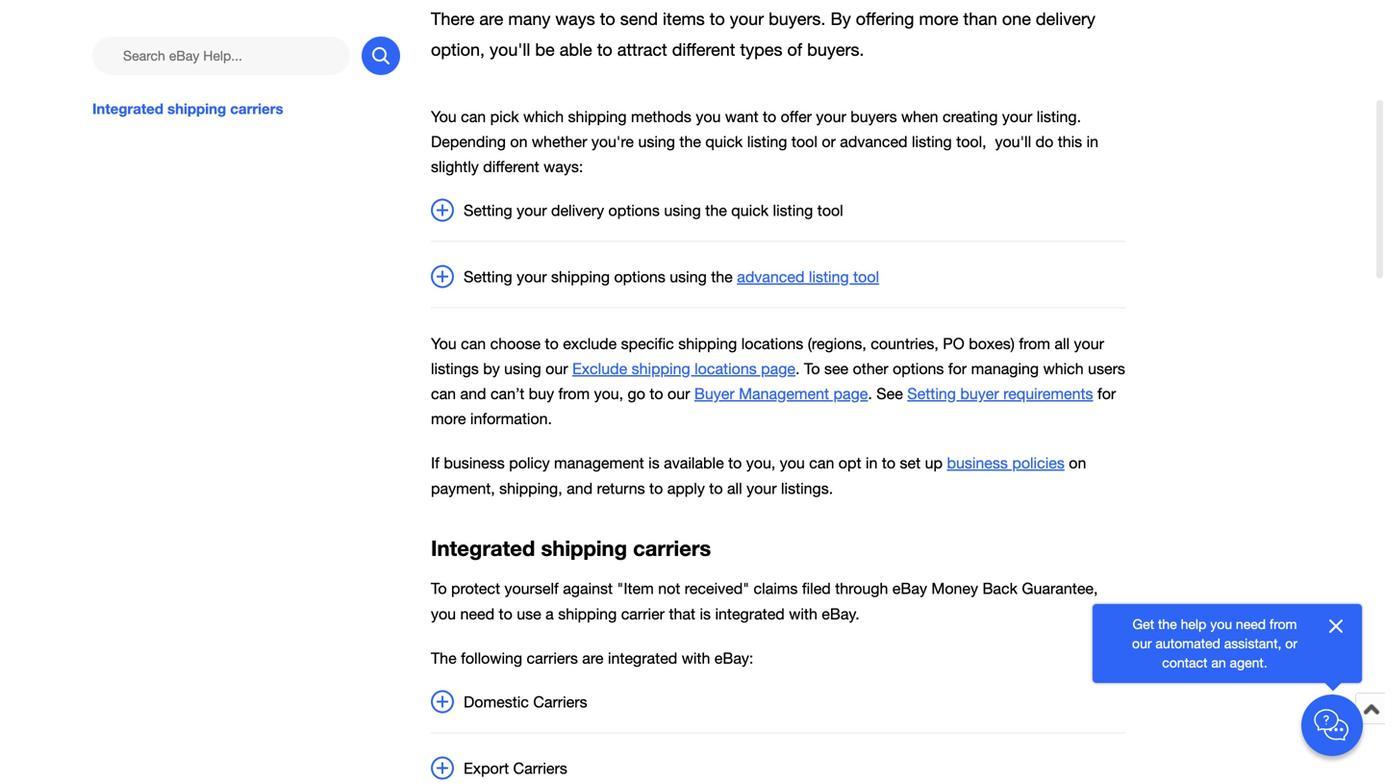 Task type: vqa. For each thing, say whether or not it's contained in the screenshot.
delivery inside the There are many ways to send items to your buyers. By offering more than one delivery option, you'll be able to attract different types of buyers.
yes



Task type: locate. For each thing, give the bounding box(es) containing it.
are up you'll
[[480, 9, 504, 29]]

using up setting your shipping options using the advanced listing tool
[[664, 202, 701, 219]]

0 horizontal spatial is
[[649, 454, 660, 472]]

1 vertical spatial in
[[866, 454, 878, 472]]

to left "protect"
[[431, 580, 447, 598]]

for more information.
[[431, 385, 1117, 428]]

export
[[464, 760, 509, 777]]

for down po
[[949, 360, 967, 378]]

to left see
[[805, 360, 820, 378]]

setting right "see" on the right
[[908, 385, 957, 403]]

all inside the on payment, shipping, and returns to apply to all your listings.
[[728, 480, 743, 497]]

from
[[1020, 335, 1051, 353], [559, 385, 590, 403], [1270, 616, 1298, 632]]

1 vertical spatial buyers.
[[808, 40, 865, 60]]

our down get
[[1133, 636, 1153, 652]]

to right able
[[597, 40, 613, 60]]

locations up . to see other options for managing which users can and can't buy from you, go to our
[[742, 335, 804, 353]]

1 vertical spatial delivery
[[551, 202, 604, 219]]

to left set
[[882, 454, 896, 472]]

exclude
[[573, 360, 628, 378]]

1 vertical spatial our
[[668, 385, 690, 403]]

shipping up the exclude shipping locations page link
[[679, 335, 737, 353]]

shipping down 'against'
[[558, 605, 617, 623]]

can left opt
[[810, 454, 835, 472]]

integrated
[[716, 605, 785, 623], [608, 649, 678, 667]]

advanced listing inside the you can pick which shipping methods you want to offer your buyers when creating your listing. depending on whether you're using the quick listing tool or advanced listing tool,  you'll do this in slightly different ways:
[[840, 133, 953, 150]]

our inside you can choose to exclude specific shipping locations (regions, countries, po boxes) from all your listings by using our
[[546, 360, 568, 378]]

the
[[431, 649, 457, 667]]

your down ways:
[[517, 202, 547, 219]]

buyers.
[[769, 9, 826, 29], [808, 40, 865, 60]]

and down by
[[461, 385, 487, 403]]

your inside the on payment, shipping, and returns to apply to all your listings.
[[747, 480, 777, 497]]

1 horizontal spatial on
[[1070, 454, 1087, 472]]

and inside the on payment, shipping, and returns to apply to all your listings.
[[567, 480, 593, 497]]

you inside get the help you need from our automated assistant, or contact an agent.
[[1211, 616, 1233, 632]]

1 horizontal spatial delivery
[[1036, 9, 1096, 29]]

you right help
[[1211, 616, 1233, 632]]

and down management
[[567, 480, 593, 497]]

you
[[431, 108, 457, 125], [431, 335, 457, 353]]

quick
[[706, 133, 743, 150], [732, 202, 769, 219]]

options for shipping
[[614, 268, 666, 286]]

0 vertical spatial or
[[822, 133, 836, 150]]

on inside the on payment, shipping, and returns to apply to all your listings.
[[1070, 454, 1087, 472]]

0 vertical spatial from
[[1020, 335, 1051, 353]]

you inside the you can pick which shipping methods you want to offer your buyers when creating your listing. depending on whether you're using the quick listing tool or advanced listing tool,  you'll do this in slightly different ways:
[[431, 108, 457, 125]]

1 horizontal spatial integrated
[[716, 605, 785, 623]]

in right opt
[[866, 454, 878, 472]]

delivery down ways:
[[551, 202, 604, 219]]

integrated shipping carriers up 'against'
[[431, 535, 711, 561]]

0 horizontal spatial and
[[461, 385, 487, 403]]

carriers
[[230, 100, 283, 117], [633, 535, 711, 561], [527, 649, 578, 667]]

the inside dropdown button
[[706, 202, 727, 219]]

advanced listing down setting your delivery options using the quick listing tool dropdown button
[[737, 268, 850, 286]]

0 vertical spatial more
[[920, 9, 959, 29]]

more
[[920, 9, 959, 29], [431, 410, 466, 428]]

help
[[1181, 616, 1207, 632]]

need down "protect"
[[461, 605, 495, 623]]

0 horizontal spatial our
[[546, 360, 568, 378]]

2 vertical spatial carriers
[[527, 649, 578, 667]]

setting inside dropdown button
[[464, 202, 513, 219]]

depending
[[431, 133, 506, 150]]

1 horizontal spatial integrated shipping carriers
[[431, 535, 711, 561]]

. left "see" on the right
[[868, 385, 873, 403]]

1 vertical spatial tool
[[818, 202, 844, 219]]

1 vertical spatial different
[[483, 158, 540, 176]]

1 vertical spatial .
[[868, 385, 873, 403]]

on inside the you can pick which shipping methods you want to offer your buyers when creating your listing. depending on whether you're using the quick listing tool or advanced listing tool,  you'll do this in slightly different ways:
[[510, 133, 528, 150]]

your inside there are many ways to send items to your buyers. by offering more than one delivery option, you'll be able to attract different types of buyers.
[[730, 9, 764, 29]]

0 vertical spatial you
[[431, 108, 457, 125]]

shipping inside you can choose to exclude specific shipping locations (regions, countries, po boxes) from all your listings by using our
[[679, 335, 737, 353]]

1 vertical spatial are
[[583, 649, 604, 667]]

is
[[649, 454, 660, 472], [700, 605, 711, 623]]

using down methods
[[639, 133, 676, 150]]

offering
[[856, 9, 915, 29]]

in
[[1087, 133, 1099, 150], [866, 454, 878, 472]]

0 horizontal spatial or
[[822, 133, 836, 150]]

to right "go"
[[650, 385, 664, 403]]

our up buy
[[546, 360, 568, 378]]

shipping up you're
[[568, 108, 627, 125]]

to right 'choose'
[[545, 335, 559, 353]]

to left the use
[[499, 605, 513, 623]]

carriers inside dropdown button
[[533, 693, 588, 711]]

business right up
[[947, 454, 1009, 472]]

for
[[949, 360, 967, 378], [1098, 385, 1117, 403]]

advanced listing down buyers
[[840, 133, 953, 150]]

using inside the you can pick which shipping methods you want to offer your buyers when creating your listing. depending on whether you're using the quick listing tool or advanced listing tool,  you'll do this in slightly different ways:
[[639, 133, 676, 150]]

1 horizontal spatial integrated
[[431, 535, 535, 561]]

0 vertical spatial tool
[[792, 133, 818, 150]]

1 vertical spatial and
[[567, 480, 593, 497]]

1 horizontal spatial which
[[1044, 360, 1084, 378]]

0 vertical spatial in
[[1087, 133, 1099, 150]]

see
[[877, 385, 904, 403]]

0 vertical spatial delivery
[[1036, 9, 1096, 29]]

0 horizontal spatial delivery
[[551, 202, 604, 219]]

1 horizontal spatial and
[[567, 480, 593, 497]]

the inside the you can pick which shipping methods you want to offer your buyers when creating your listing. depending on whether you're using the quick listing tool or advanced listing tool,  you'll do this in slightly different ways:
[[680, 133, 702, 150]]

1 horizontal spatial need
[[1237, 616, 1267, 632]]

available
[[664, 454, 724, 472]]

1 vertical spatial is
[[700, 605, 711, 623]]

you up listings on the left top of page
[[431, 335, 457, 353]]

. inside . to see other options for managing which users can and can't buy from you, go to our
[[796, 360, 800, 378]]

need up 'assistant,'
[[1237, 616, 1267, 632]]

shipping
[[167, 100, 226, 117], [568, 108, 627, 125], [551, 268, 610, 286], [679, 335, 737, 353], [632, 360, 691, 378], [541, 535, 628, 561], [558, 605, 617, 623]]

more left the than
[[920, 9, 959, 29]]

1 vertical spatial more
[[431, 410, 466, 428]]

the left advanced listing tool link
[[711, 268, 733, 286]]

1 horizontal spatial more
[[920, 9, 959, 29]]

quick down the you can pick which shipping methods you want to offer your buyers when creating your listing. depending on whether you're using the quick listing tool or advanced listing tool,  you'll do this in slightly different ways:
[[732, 202, 769, 219]]

1 vertical spatial with
[[682, 649, 711, 667]]

filed
[[803, 580, 831, 598]]

options
[[609, 202, 660, 219], [614, 268, 666, 286], [893, 360, 945, 378]]

1 horizontal spatial for
[[1098, 385, 1117, 403]]

export carriers
[[464, 760, 568, 777]]

in inside the you can pick which shipping methods you want to offer your buyers when creating your listing. depending on whether you're using the quick listing tool or advanced listing tool,  you'll do this in slightly different ways:
[[1087, 133, 1099, 150]]

you can pick which shipping methods you want to offer your buyers when creating your listing. depending on whether you're using the quick listing tool or advanced listing tool,  you'll do this in slightly different ways:
[[431, 108, 1099, 176]]

following
[[461, 649, 523, 667]]

which up requirements
[[1044, 360, 1084, 378]]

from right buy
[[559, 385, 590, 403]]

carriers up not
[[633, 535, 711, 561]]

0 vertical spatial integrated shipping carriers
[[92, 100, 283, 117]]

you can choose to exclude specific shipping locations (regions, countries, po boxes) from all your listings by using our
[[431, 335, 1105, 378]]

your up types
[[730, 9, 764, 29]]

carriers down a
[[527, 649, 578, 667]]

buyers. down by
[[808, 40, 865, 60]]

to inside . to see other options for managing which users can and can't buy from you, go to our
[[805, 360, 820, 378]]

1 vertical spatial carriers
[[633, 535, 711, 561]]

setting down slightly at the top left
[[464, 202, 513, 219]]

0 horizontal spatial page
[[761, 360, 796, 378]]

tool up (regions,
[[854, 268, 880, 286]]

management
[[739, 385, 830, 403]]

0 vertical spatial which
[[524, 108, 564, 125]]

from inside get the help you need from our automated assistant, or contact an agent.
[[1270, 616, 1298, 632]]

you down "protect"
[[431, 605, 456, 623]]

delivery right one
[[1036, 9, 1096, 29]]

tool inside the you can pick which shipping methods you want to offer your buyers when creating your listing. depending on whether you're using the quick listing tool or advanced listing tool,  you'll do this in slightly different ways:
[[792, 133, 818, 150]]

using down 'choose'
[[504, 360, 542, 378]]

more up if
[[431, 410, 466, 428]]

po
[[943, 335, 965, 353]]

which up whether on the left of page
[[524, 108, 564, 125]]

0 horizontal spatial different
[[483, 158, 540, 176]]

2 horizontal spatial from
[[1270, 616, 1298, 632]]

2 business from the left
[[947, 454, 1009, 472]]

the
[[680, 133, 702, 150], [706, 202, 727, 219], [711, 268, 733, 286], [1159, 616, 1178, 632]]

can up depending
[[461, 108, 486, 125]]

all down if business policy management is available to you, you can opt in to set up business policies
[[728, 480, 743, 497]]

for down users
[[1098, 385, 1117, 403]]

different down items
[[672, 40, 736, 60]]

buyers. up the of
[[769, 9, 826, 29]]

1 vertical spatial from
[[559, 385, 590, 403]]

shipping down search ebay help... text field
[[167, 100, 226, 117]]

1 horizontal spatial to
[[805, 360, 820, 378]]

one
[[1003, 9, 1032, 29]]

need inside 'to protect yourself against "item not received" claims filed through ebay money back guarantee, you need to use a shipping carrier that is integrated with ebay.'
[[461, 605, 495, 623]]

tool,
[[957, 133, 987, 150]]

carriers down search ebay help... text field
[[230, 100, 283, 117]]

with left ebay:
[[682, 649, 711, 667]]

your up 'choose'
[[517, 268, 547, 286]]

0 horizontal spatial for
[[949, 360, 967, 378]]

advanced listing tool link
[[737, 265, 880, 289]]

integrated
[[92, 100, 163, 117], [431, 535, 535, 561]]

0 horizontal spatial to
[[431, 580, 447, 598]]

setting
[[464, 202, 513, 219], [464, 268, 513, 286], [908, 385, 957, 403]]

you inside you can choose to exclude specific shipping locations (regions, countries, po boxes) from all your listings by using our
[[431, 335, 457, 353]]

tool up advanced listing tool link
[[818, 202, 844, 219]]

1 horizontal spatial is
[[700, 605, 711, 623]]

different
[[672, 40, 736, 60], [483, 158, 540, 176]]

1 you from the top
[[431, 108, 457, 125]]

carriers
[[533, 693, 588, 711], [513, 760, 568, 777]]

ebay.
[[822, 605, 860, 623]]

you up depending
[[431, 108, 457, 125]]

quick inside dropdown button
[[732, 202, 769, 219]]

can't
[[491, 385, 525, 403]]

the up setting your shipping options using the advanced listing tool
[[706, 202, 727, 219]]

information.
[[471, 410, 552, 428]]

or up setting your delivery options using the quick listing tool dropdown button
[[822, 133, 836, 150]]

with inside 'to protect yourself against "item not received" claims filed through ebay money back guarantee, you need to use a shipping carrier that is integrated with ebay.'
[[789, 605, 818, 623]]

the right get
[[1159, 616, 1178, 632]]

1 vertical spatial you,
[[747, 454, 776, 472]]

can inside the you can pick which shipping methods you want to offer your buyers when creating your listing. depending on whether you're using the quick listing tool or advanced listing tool,  you'll do this in slightly different ways:
[[461, 108, 486, 125]]

0 horizontal spatial are
[[480, 9, 504, 29]]

listings.
[[781, 480, 834, 497]]

buyer management page . see setting buyer requirements
[[695, 385, 1094, 403]]

2 vertical spatial from
[[1270, 616, 1298, 632]]

2 vertical spatial options
[[893, 360, 945, 378]]

setting for setting your shipping options using the advanced listing tool
[[464, 268, 513, 286]]

our down the exclude shipping locations page link
[[668, 385, 690, 403]]

buyers
[[851, 108, 898, 125]]

1 vertical spatial for
[[1098, 385, 1117, 403]]

0 vertical spatial advanced listing
[[840, 133, 953, 150]]

to
[[600, 9, 616, 29], [710, 9, 725, 29], [597, 40, 613, 60], [763, 108, 777, 125], [545, 335, 559, 353], [650, 385, 664, 403], [729, 454, 742, 472], [882, 454, 896, 472], [650, 480, 663, 497], [710, 480, 723, 497], [499, 605, 513, 623]]

0 horizontal spatial .
[[796, 360, 800, 378]]

0 vertical spatial integrated
[[716, 605, 785, 623]]

you, down the exclude
[[594, 385, 624, 403]]

is left available
[[649, 454, 660, 472]]

0 horizontal spatial business
[[444, 454, 505, 472]]

from inside you can choose to exclude specific shipping locations (regions, countries, po boxes) from all your listings by using our
[[1020, 335, 1051, 353]]

many
[[508, 9, 551, 29]]

you'll
[[490, 40, 531, 60]]

0 horizontal spatial on
[[510, 133, 528, 150]]

1 horizontal spatial with
[[789, 605, 818, 623]]

page
[[761, 360, 796, 378], [834, 385, 868, 403]]

0 horizontal spatial which
[[524, 108, 564, 125]]

different inside there are many ways to send items to your buyers. by offering more than one delivery option, you'll be able to attract different types of buyers.
[[672, 40, 736, 60]]

claims
[[754, 580, 798, 598]]

is down received"
[[700, 605, 711, 623]]

0 vertical spatial are
[[480, 9, 504, 29]]

2 you from the top
[[431, 335, 457, 353]]

shipping inside the you can pick which shipping methods you want to offer your buyers when creating your listing. depending on whether you're using the quick listing tool or advanced listing tool,  you'll do this in slightly different ways:
[[568, 108, 627, 125]]

to inside 'to protect yourself against "item not received" claims filed through ebay money back guarantee, you need to use a shipping carrier that is integrated with ebay.'
[[431, 580, 447, 598]]

or right 'assistant,'
[[1286, 636, 1298, 652]]

1 horizontal spatial or
[[1286, 636, 1298, 652]]

yourself
[[505, 580, 559, 598]]

your inside you can choose to exclude specific shipping locations (regions, countries, po boxes) from all your listings by using our
[[1075, 335, 1105, 353]]

from up managing
[[1020, 335, 1051, 353]]

on
[[510, 133, 528, 150], [1070, 454, 1087, 472]]

0 vertical spatial .
[[796, 360, 800, 378]]

listing
[[747, 133, 788, 150], [773, 202, 814, 219]]

0 horizontal spatial all
[[728, 480, 743, 497]]

setting up 'choose'
[[464, 268, 513, 286]]

options inside dropdown button
[[609, 202, 660, 219]]

our inside get the help you need from our automated assistant, or contact an agent.
[[1133, 636, 1153, 652]]

if business policy management is available to you, you can opt in to set up business policies
[[431, 454, 1065, 472]]

agent.
[[1230, 655, 1268, 671]]

0 vertical spatial integrated
[[92, 100, 163, 117]]

0 horizontal spatial you,
[[594, 385, 624, 403]]

by
[[483, 360, 500, 378]]

on down pick
[[510, 133, 528, 150]]

0 vertical spatial and
[[461, 385, 487, 403]]

integrated down carrier that
[[608, 649, 678, 667]]

delivery
[[1036, 9, 1096, 29], [551, 202, 604, 219]]

options down countries,
[[893, 360, 945, 378]]

0 vertical spatial setting
[[464, 202, 513, 219]]

the inside get the help you need from our automated assistant, or contact an agent.
[[1159, 616, 1178, 632]]

0 vertical spatial listing
[[747, 133, 788, 150]]

ways:
[[544, 158, 583, 176]]

if
[[431, 454, 440, 472]]

domestic
[[464, 693, 529, 711]]

in right the this in the right top of the page
[[1087, 133, 1099, 150]]

0 horizontal spatial integrated
[[92, 100, 163, 117]]

0 vertical spatial options
[[609, 202, 660, 219]]

0 vertical spatial for
[[949, 360, 967, 378]]

to right items
[[710, 9, 725, 29]]

a
[[546, 605, 554, 623]]

to inside . to see other options for managing which users can and can't buy from you, go to our
[[650, 385, 664, 403]]

tool down offer
[[792, 133, 818, 150]]

1 vertical spatial or
[[1286, 636, 1298, 652]]

with down filed
[[789, 605, 818, 623]]

1 vertical spatial listing
[[773, 202, 814, 219]]

0 horizontal spatial carriers
[[230, 100, 283, 117]]

quick down want
[[706, 133, 743, 150]]

to inside 'to protect yourself against "item not received" claims filed through ebay money back guarantee, you need to use a shipping carrier that is integrated with ebay.'
[[499, 605, 513, 623]]

carriers down the following carriers are integrated with ebay:
[[533, 693, 588, 711]]

using inside you can choose to exclude specific shipping locations (regions, countries, po boxes) from all your listings by using our
[[504, 360, 542, 378]]

page up buyer management page link
[[761, 360, 796, 378]]

your down if business policy management is available to you, you can opt in to set up business policies
[[747, 480, 777, 497]]

go
[[628, 385, 646, 403]]

.
[[796, 360, 800, 378], [868, 385, 873, 403]]

are down 'against'
[[583, 649, 604, 667]]

locations up buyer
[[695, 360, 757, 378]]

your left listing.
[[1003, 108, 1033, 125]]

all inside you can choose to exclude specific shipping locations (regions, countries, po boxes) from all your listings by using our
[[1055, 335, 1070, 353]]

business up payment,
[[444, 454, 505, 472]]

1 vertical spatial on
[[1070, 454, 1087, 472]]

on payment, shipping, and returns to apply to all your listings.
[[431, 454, 1087, 497]]

1 horizontal spatial are
[[583, 649, 604, 667]]

1 vertical spatial to
[[431, 580, 447, 598]]

0 vertical spatial all
[[1055, 335, 1070, 353]]

options for delivery
[[609, 202, 660, 219]]

2 vertical spatial setting
[[908, 385, 957, 403]]

this
[[1058, 133, 1083, 150]]

1 vertical spatial quick
[[732, 202, 769, 219]]

you inside the you can pick which shipping methods you want to offer your buyers when creating your listing. depending on whether you're using the quick listing tool or advanced listing tool,  you'll do this in slightly different ways:
[[696, 108, 721, 125]]

can up by
[[461, 335, 486, 353]]

you, down for more information.
[[747, 454, 776, 472]]

integrated down claims
[[716, 605, 785, 623]]

carriers inside dropdown button
[[513, 760, 568, 777]]

integrated shipping carriers down search ebay help... text field
[[92, 100, 283, 117]]

the following carriers are integrated with ebay:
[[431, 649, 754, 667]]

0 vertical spatial quick
[[706, 133, 743, 150]]

0 horizontal spatial in
[[866, 454, 878, 472]]

1 vertical spatial which
[[1044, 360, 1084, 378]]

0 horizontal spatial need
[[461, 605, 495, 623]]

0 horizontal spatial from
[[559, 385, 590, 403]]

listing up advanced listing tool link
[[773, 202, 814, 219]]

0 vertical spatial you,
[[594, 385, 624, 403]]

for inside . to see other options for managing which users can and can't buy from you, go to our
[[949, 360, 967, 378]]

all
[[1055, 335, 1070, 353], [728, 480, 743, 497]]

your up users
[[1075, 335, 1105, 353]]

from up 'assistant,'
[[1270, 616, 1298, 632]]

1 horizontal spatial different
[[672, 40, 736, 60]]

0 horizontal spatial with
[[682, 649, 711, 667]]

delivery inside dropdown button
[[551, 202, 604, 219]]

2 vertical spatial our
[[1133, 636, 1153, 652]]

shipping up exclude
[[551, 268, 610, 286]]

types
[[741, 40, 783, 60]]

0 vertical spatial with
[[789, 605, 818, 623]]

to left the apply
[[650, 480, 663, 497]]



Task type: describe. For each thing, give the bounding box(es) containing it.
you up listings.
[[780, 454, 805, 472]]

opt
[[839, 454, 862, 472]]

items
[[663, 9, 705, 29]]

listing inside dropdown button
[[773, 202, 814, 219]]

which inside . to see other options for managing which users can and can't buy from you, go to our
[[1044, 360, 1084, 378]]

received"
[[685, 580, 750, 598]]

to inside you can choose to exclude specific shipping locations (regions, countries, po boxes) from all your listings by using our
[[545, 335, 559, 353]]

get the help you need from our automated assistant, or contact an agent.
[[1133, 616, 1298, 671]]

option,
[[431, 40, 485, 60]]

exclude
[[563, 335, 617, 353]]

send
[[620, 9, 658, 29]]

requirements
[[1004, 385, 1094, 403]]

delivery inside there are many ways to send items to your buyers. by offering more than one delivery option, you'll be able to attract different types of buyers.
[[1036, 9, 1096, 29]]

to inside the you can pick which shipping methods you want to offer your buyers when creating your listing. depending on whether you're using the quick listing tool or advanced listing tool,  you'll do this in slightly different ways:
[[763, 108, 777, 125]]

not
[[658, 580, 681, 598]]

carriers for domestic carriers
[[533, 693, 588, 711]]

different inside the you can pick which shipping methods you want to offer your buyers when creating your listing. depending on whether you're using the quick listing tool or advanced listing tool,  you'll do this in slightly different ways:
[[483, 158, 540, 176]]

for inside for more information.
[[1098, 385, 1117, 403]]

quick inside the you can pick which shipping methods you want to offer your buyers when creating your listing. depending on whether you're using the quick listing tool or advanced listing tool,  you'll do this in slightly different ways:
[[706, 133, 743, 150]]

or inside get the help you need from our automated assistant, or contact an agent.
[[1286, 636, 1298, 652]]

other
[[853, 360, 889, 378]]

are inside there are many ways to send items to your buyers. by offering more than one delivery option, you'll be able to attract different types of buyers.
[[480, 9, 504, 29]]

do
[[1036, 133, 1054, 150]]

1 vertical spatial page
[[834, 385, 868, 403]]

"item
[[617, 580, 654, 598]]

. to see other options for managing which users can and can't buy from you, go to our
[[431, 360, 1126, 403]]

1 vertical spatial integrated shipping carriers
[[431, 535, 711, 561]]

or inside the you can pick which shipping methods you want to offer your buyers when creating your listing. depending on whether you're using the quick listing tool or advanced listing tool,  you'll do this in slightly different ways:
[[822, 133, 836, 150]]

can inside you can choose to exclude specific shipping locations (regions, countries, po boxes) from all your listings by using our
[[461, 335, 486, 353]]

you for you can pick which shipping methods you want to offer your buyers when creating your listing. depending on whether you're using the quick listing tool or advanced listing tool,  you'll do this in slightly different ways:
[[431, 108, 457, 125]]

2 horizontal spatial carriers
[[633, 535, 711, 561]]

0 vertical spatial is
[[649, 454, 660, 472]]

whether
[[532, 133, 587, 150]]

pick
[[490, 108, 519, 125]]

policy
[[509, 454, 550, 472]]

shipping down specific
[[632, 360, 691, 378]]

setting buyer requirements link
[[908, 385, 1094, 403]]

be
[[535, 40, 555, 60]]

exclude shipping locations page link
[[573, 360, 796, 378]]

our inside . to see other options for managing which users can and can't buy from you, go to our
[[668, 385, 690, 403]]

listing inside the you can pick which shipping methods you want to offer your buyers when creating your listing. depending on whether you're using the quick listing tool or advanced listing tool,  you'll do this in slightly different ways:
[[747, 133, 788, 150]]

1 vertical spatial integrated
[[608, 649, 678, 667]]

setting your shipping options using the advanced listing tool
[[464, 268, 880, 286]]

using down setting your delivery options using the quick listing tool
[[670, 268, 707, 286]]

you, inside . to see other options for managing which users can and can't buy from you, go to our
[[594, 385, 624, 403]]

attract
[[618, 40, 668, 60]]

to right available
[[729, 454, 742, 472]]

shipping inside 'to protect yourself against "item not received" claims filed through ebay money back guarantee, you need to use a shipping carrier that is integrated with ebay.'
[[558, 605, 617, 623]]

is inside 'to protect yourself against "item not received" claims filed through ebay money back guarantee, you need to use a shipping carrier that is integrated with ebay.'
[[700, 605, 711, 623]]

returns
[[597, 480, 645, 497]]

back
[[983, 580, 1018, 598]]

listings
[[431, 360, 479, 378]]

slightly
[[431, 158, 479, 176]]

and inside . to see other options for managing which users can and can't buy from you, go to our
[[461, 385, 487, 403]]

setting your delivery options using the quick listing tool
[[464, 202, 844, 219]]

1 vertical spatial integrated
[[431, 535, 535, 561]]

countries,
[[871, 335, 939, 353]]

1 business from the left
[[444, 454, 505, 472]]

you're
[[592, 133, 634, 150]]

want
[[726, 108, 759, 125]]

assistant,
[[1225, 636, 1282, 652]]

shipping up 'against'
[[541, 535, 628, 561]]

than
[[964, 9, 998, 29]]

there are many ways to send items to your buyers. by offering more than one delivery option, you'll be able to attract different types of buyers.
[[431, 9, 1096, 60]]

users
[[1089, 360, 1126, 378]]

0 horizontal spatial integrated shipping carriers
[[92, 100, 283, 117]]

more inside there are many ways to send items to your buyers. by offering more than one delivery option, you'll be able to attract different types of buyers.
[[920, 9, 959, 29]]

policies
[[1013, 454, 1065, 472]]

integrated shipping carriers link
[[92, 98, 400, 119]]

1 vertical spatial locations
[[695, 360, 757, 378]]

2 vertical spatial tool
[[854, 268, 880, 286]]

against
[[563, 580, 613, 598]]

to protect yourself against "item not received" claims filed through ebay money back guarantee, you need to use a shipping carrier that is integrated with ebay.
[[431, 580, 1099, 623]]

up
[[925, 454, 943, 472]]

offer
[[781, 108, 812, 125]]

more inside for more information.
[[431, 410, 466, 428]]

apply
[[668, 480, 705, 497]]

setting your delivery options using the quick listing tool button
[[431, 199, 1126, 223]]

methods
[[631, 108, 692, 125]]

can inside . to see other options for managing which users can and can't buy from you, go to our
[[431, 385, 456, 403]]

payment,
[[431, 480, 495, 497]]

shipping inside the integrated shipping carriers link
[[167, 100, 226, 117]]

through
[[836, 580, 889, 598]]

(regions,
[[808, 335, 867, 353]]

carrier that
[[621, 605, 696, 623]]

use
[[517, 605, 542, 623]]

buyer management page link
[[695, 385, 868, 403]]

choose
[[490, 335, 541, 353]]

set
[[900, 454, 921, 472]]

management
[[554, 454, 645, 472]]

buyer
[[695, 385, 735, 403]]

1 horizontal spatial carriers
[[527, 649, 578, 667]]

need inside get the help you need from our automated assistant, or contact an agent.
[[1237, 616, 1267, 632]]

listing.
[[1037, 108, 1082, 125]]

0 vertical spatial buyers.
[[769, 9, 826, 29]]

ways
[[556, 9, 595, 29]]

1 vertical spatial advanced listing
[[737, 268, 850, 286]]

your right offer
[[817, 108, 847, 125]]

to right the apply
[[710, 480, 723, 497]]

ebay:
[[715, 649, 754, 667]]

using inside dropdown button
[[664, 202, 701, 219]]

buyer
[[961, 385, 1000, 403]]

to left send
[[600, 9, 616, 29]]

guarantee,
[[1022, 580, 1099, 598]]

able
[[560, 40, 593, 60]]

contact
[[1163, 655, 1208, 671]]

get
[[1133, 616, 1155, 632]]

creating
[[943, 108, 999, 125]]

by
[[831, 9, 852, 29]]

domestic carriers
[[464, 693, 588, 711]]

money
[[932, 580, 979, 598]]

specific
[[621, 335, 674, 353]]

tool inside dropdown button
[[818, 202, 844, 219]]

Search eBay Help... text field
[[92, 37, 350, 75]]

options inside . to see other options for managing which users can and can't buy from you, go to our
[[893, 360, 945, 378]]

get the help you need from our automated assistant, or contact an agent. tooltip
[[1124, 615, 1307, 673]]

setting for setting your delivery options using the quick listing tool
[[464, 202, 513, 219]]

1 horizontal spatial .
[[868, 385, 873, 403]]

there
[[431, 9, 475, 29]]

your inside dropdown button
[[517, 202, 547, 219]]

from inside . to see other options for managing which users can and can't buy from you, go to our
[[559, 385, 590, 403]]

0 vertical spatial carriers
[[230, 100, 283, 117]]

export carriers button
[[431, 757, 1126, 781]]

carriers for export carriers
[[513, 760, 568, 777]]

integrated inside 'to protect yourself against "item not received" claims filed through ebay money back guarantee, you need to use a shipping carrier that is integrated with ebay.'
[[716, 605, 785, 623]]

which inside the you can pick which shipping methods you want to offer your buyers when creating your listing. depending on whether you're using the quick listing tool or advanced listing tool,  you'll do this in slightly different ways:
[[524, 108, 564, 125]]

locations inside you can choose to exclude specific shipping locations (regions, countries, po boxes) from all your listings by using our
[[742, 335, 804, 353]]

exclude shipping locations page
[[573, 360, 796, 378]]

business policies link
[[947, 454, 1065, 472]]

you inside 'to protect yourself against "item not received" claims filed through ebay money back guarantee, you need to use a shipping carrier that is integrated with ebay.'
[[431, 605, 456, 623]]

domestic carriers button
[[431, 690, 1126, 714]]

shipping,
[[500, 480, 563, 497]]

you for you can choose to exclude specific shipping locations (regions, countries, po boxes) from all your listings by using our
[[431, 335, 457, 353]]

boxes)
[[969, 335, 1015, 353]]



